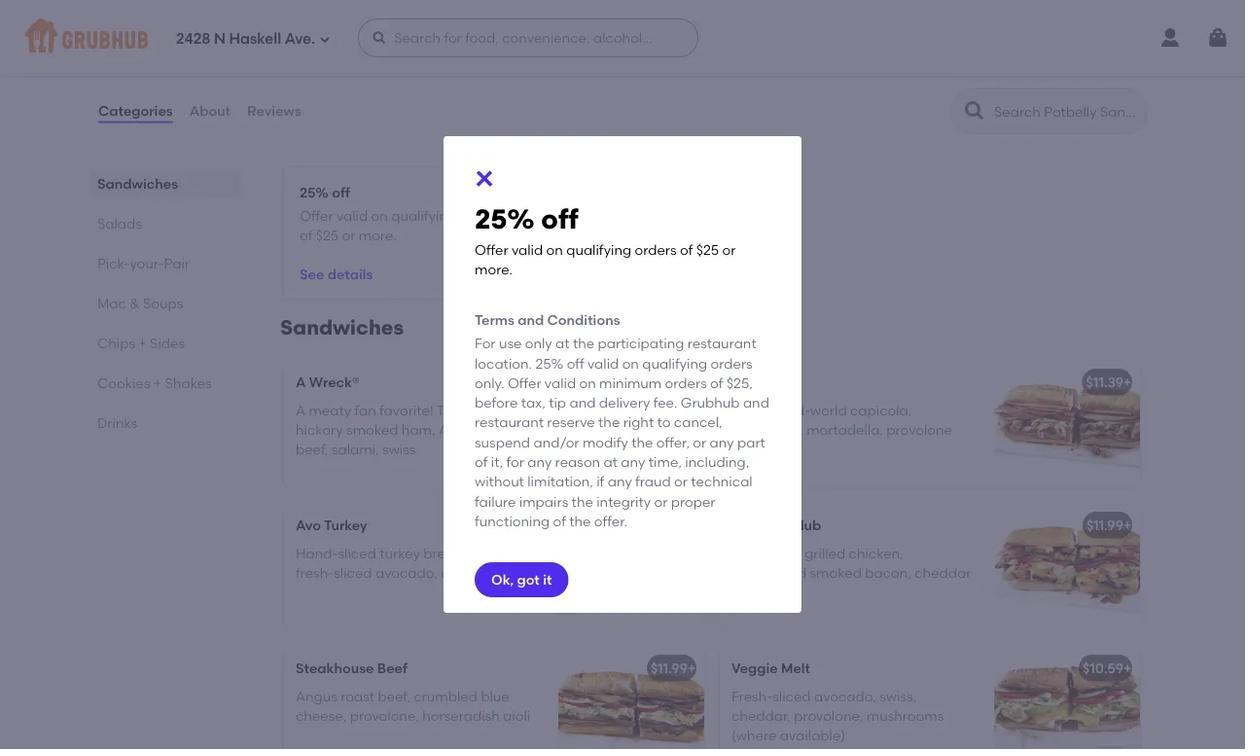 Task type: vqa. For each thing, say whether or not it's contained in the screenshot.
Sandwiches
yes



Task type: locate. For each thing, give the bounding box(es) containing it.
your-
[[130, 255, 164, 271]]

1 horizontal spatial at
[[604, 454, 618, 470]]

1 vertical spatial swiss,
[[880, 688, 917, 704]]

1 vertical spatial sliced
[[334, 564, 372, 581]]

0 horizontal spatial svg image
[[319, 34, 331, 45]]

+ for all-natural grilled chicken, applewood smoked bacon, cheddar
[[1124, 517, 1132, 534]]

0 vertical spatial smoked
[[346, 421, 398, 438]]

on up the details
[[371, 207, 388, 224]]

2 $11.39 + from the left
[[1086, 374, 1132, 391]]

2 vertical spatial 25%
[[536, 355, 564, 371]]

of
[[300, 227, 313, 244], [680, 242, 693, 258], [710, 375, 723, 391], [475, 454, 488, 470], [553, 513, 566, 529]]

valid up the details
[[337, 207, 368, 224]]

roast inside the angus roast beef, crumbled blue cheese, provolone, horseradish aioli
[[341, 688, 375, 704]]

veggie melt image
[[994, 647, 1140, 749]]

angus up cheese,
[[296, 688, 337, 704]]

promo image
[[533, 199, 604, 270]]

swiss, up "cucumbers"
[[473, 545, 510, 561]]

at right only
[[556, 335, 570, 352]]

fraud
[[635, 473, 671, 490]]

only
[[525, 335, 552, 352]]

sandwiches
[[97, 175, 178, 192], [280, 315, 404, 340]]

1 horizontal spatial svg image
[[1207, 26, 1230, 50]]

1 horizontal spatial $11.39 +
[[1086, 374, 1132, 391]]

1 a from the top
[[296, 374, 306, 391]]

0 vertical spatial breast,
[[482, 402, 528, 418]]

avocado, up available)
[[814, 688, 877, 704]]

n
[[214, 30, 226, 48]]

sliced for veggie melt
[[773, 688, 811, 704]]

2 vertical spatial off
[[567, 355, 585, 371]]

0 vertical spatial sandwiches
[[97, 175, 178, 192]]

at
[[556, 335, 570, 352], [604, 454, 618, 470]]

&
[[130, 295, 140, 311]]

turkey right "avo"
[[324, 517, 367, 534]]

+ for fresh-sliced avocado, swiss, cheddar, provolone, mushrooms (where available)
[[1124, 660, 1132, 677]]

a wreck®
[[296, 374, 360, 391]]

0 horizontal spatial avocado,
[[375, 564, 438, 581]]

a left "wreck®"
[[296, 374, 306, 391]]

got
[[517, 571, 540, 588]]

beef, down hickory
[[296, 441, 328, 458]]

modify
[[583, 434, 628, 450]]

1 vertical spatial a
[[296, 402, 306, 418]]

provolone, down beef
[[350, 708, 419, 724]]

sliced down avo turkey
[[338, 545, 376, 561]]

0 horizontal spatial turkey
[[324, 517, 367, 534]]

1 vertical spatial 25%
[[475, 203, 535, 236]]

more. up terms
[[475, 261, 513, 278]]

time,
[[649, 454, 682, 470]]

fresh-sliced avocado, swiss, cheddar, provolone, mushrooms (where available)
[[732, 688, 944, 744]]

$10.59
[[1083, 660, 1124, 677]]

crumbled
[[414, 688, 478, 704]]

0 vertical spatial avocado,
[[375, 564, 438, 581]]

$11.39 + for salami, old-world capicola, pepperoni, mortadella, provolone
[[1086, 374, 1132, 391]]

1 $11.39 from the left
[[651, 374, 688, 391]]

the
[[573, 335, 595, 352], [598, 414, 620, 431], [632, 434, 653, 450], [572, 493, 593, 510], [569, 513, 591, 529]]

roast
[[484, 421, 518, 438], [341, 688, 375, 704]]

sliced down melt
[[773, 688, 811, 704]]

0 vertical spatial $11.99 +
[[1087, 517, 1132, 534]]

swiss
[[382, 441, 416, 458]]

the up modify
[[598, 414, 620, 431]]

1.1
[[334, 30, 345, 44]]

pick-your-pair tab
[[97, 253, 234, 273]]

2 vertical spatial sliced
[[773, 688, 811, 704]]

on
[[371, 207, 388, 224], [546, 242, 563, 258], [622, 355, 639, 371], [579, 375, 596, 391]]

0 horizontal spatial at
[[556, 335, 570, 352]]

chicken club
[[732, 517, 822, 534]]

avo
[[296, 517, 321, 534]]

club
[[790, 517, 822, 534]]

0 horizontal spatial smoked
[[346, 421, 398, 438]]

and up reserve
[[570, 394, 596, 411]]

a up hickory
[[296, 402, 306, 418]]

1 horizontal spatial sandwiches
[[280, 315, 404, 340]]

avocado, down turkey on the left bottom of page
[[375, 564, 438, 581]]

1 horizontal spatial turkey
[[437, 402, 479, 418]]

0 horizontal spatial restaurant
[[475, 414, 544, 431]]

2 horizontal spatial 25%
[[536, 355, 564, 371]]

sandwiches up salads
[[97, 175, 178, 192]]

0 vertical spatial more.
[[359, 227, 397, 244]]

sliced down hand-
[[334, 564, 372, 581]]

mushrooms
[[867, 708, 944, 724]]

svg image inside the main navigation navigation
[[319, 34, 331, 45]]

sliced
[[338, 545, 376, 561], [334, 564, 372, 581], [773, 688, 811, 704]]

hand-sliced turkey breast, swiss, fresh-sliced avocado, cucumbers
[[296, 545, 515, 581]]

1 horizontal spatial avocado,
[[814, 688, 877, 704]]

any up including, on the bottom
[[710, 434, 734, 450]]

1 horizontal spatial provolone,
[[794, 708, 863, 724]]

a
[[296, 374, 306, 391], [296, 402, 306, 418]]

roast down the before
[[484, 421, 518, 438]]

haskell
[[229, 30, 281, 48]]

25% off offer valid on qualifying orders of $25 or more. up conditions
[[475, 203, 736, 278]]

cancel,
[[674, 414, 723, 431]]

chips + sides
[[97, 335, 185, 351]]

provolone,
[[350, 708, 419, 724], [794, 708, 863, 724]]

valid
[[337, 207, 368, 224], [512, 242, 543, 258], [588, 355, 619, 371], [545, 375, 576, 391]]

1 horizontal spatial breast,
[[482, 402, 528, 418]]

roast down the steakhouse beef
[[341, 688, 375, 704]]

restaurant up $25,
[[688, 335, 757, 352]]

horseradish
[[423, 708, 500, 724]]

1 vertical spatial $11.99 +
[[651, 660, 696, 677]]

offer up tax, at the bottom left of the page
[[508, 375, 542, 391]]

sandwiches tab
[[97, 173, 234, 194]]

0 horizontal spatial beef,
[[296, 441, 328, 458]]

1 vertical spatial svg image
[[473, 167, 496, 190]]

qualifying
[[391, 207, 456, 224], [566, 242, 632, 258], [642, 355, 708, 371]]

on up minimum
[[622, 355, 639, 371]]

pickup 1.1 mi
[[329, 13, 369, 44]]

avocado, inside hand-sliced turkey breast, swiss, fresh-sliced avocado, cucumbers
[[375, 564, 438, 581]]

0 horizontal spatial $11.39
[[651, 374, 688, 391]]

1 horizontal spatial roast
[[484, 421, 518, 438]]

svg image
[[1207, 26, 1230, 50], [372, 30, 387, 46]]

2428 n haskell ave.
[[176, 30, 315, 48]]

a inside 'a meaty fan favorite! turkey breast, hickory smoked ham, angus roast beef, salami, swiss'
[[296, 402, 306, 418]]

1 horizontal spatial $11.39
[[1086, 374, 1124, 391]]

1 vertical spatial at
[[604, 454, 618, 470]]

$11.99 +
[[1087, 517, 1132, 534], [651, 660, 696, 677]]

0 horizontal spatial provolone,
[[350, 708, 419, 724]]

0 vertical spatial beef,
[[296, 441, 328, 458]]

1 vertical spatial avocado,
[[814, 688, 877, 704]]

offer inside terms and conditions for use only at the participating restaurant location. 25% off valid on qualifying orders only. offer valid on minimum orders of $25, before tax, tip and delivery fee. grubhub and restaurant reserve the right to cancel, suspend and/or modify the offer, or any part of it, for any reason at any time, including, without limitation, if any fraud or technical failure impairs the integrity or proper functioning of the offer.
[[508, 375, 542, 391]]

0 horizontal spatial svg image
[[372, 30, 387, 46]]

0 vertical spatial offer
[[300, 207, 333, 224]]

offer.
[[594, 513, 628, 529]]

turkey down only.
[[437, 402, 479, 418]]

0 vertical spatial qualifying
[[391, 207, 456, 224]]

1 $11.39 + from the left
[[651, 374, 696, 391]]

25% off offer valid on qualifying orders of $25 or more.
[[300, 184, 502, 244], [475, 203, 736, 278]]

orders right promo image
[[635, 242, 677, 258]]

failure
[[475, 493, 516, 510]]

drinks tab
[[97, 413, 234, 433]]

swiss,
[[473, 545, 510, 561], [880, 688, 917, 704]]

sandwiches down the see details 'button'
[[280, 315, 404, 340]]

0 horizontal spatial $11.39 +
[[651, 374, 696, 391]]

offer up terms
[[475, 242, 509, 258]]

cheddar,
[[732, 708, 791, 724]]

0 vertical spatial at
[[556, 335, 570, 352]]

angus inside the angus roast beef, crumbled blue cheese, provolone, horseradish aioli
[[296, 688, 337, 704]]

1 horizontal spatial qualifying
[[566, 242, 632, 258]]

offer
[[300, 207, 333, 224], [475, 242, 509, 258], [508, 375, 542, 391]]

provolone, up available)
[[794, 708, 863, 724]]

2 vertical spatial qualifying
[[642, 355, 708, 371]]

off
[[332, 184, 350, 201], [541, 203, 579, 236], [567, 355, 585, 371]]

provolone, inside the angus roast beef, crumbled blue cheese, provolone, horseradish aioli
[[350, 708, 419, 724]]

breast, inside hand-sliced turkey breast, swiss, fresh-sliced avocado, cucumbers
[[423, 545, 470, 561]]

0 horizontal spatial breast,
[[423, 545, 470, 561]]

mortadella,
[[807, 421, 883, 438]]

1 vertical spatial angus
[[296, 688, 337, 704]]

2 vertical spatial offer
[[508, 375, 542, 391]]

more. up the details
[[359, 227, 397, 244]]

0 vertical spatial sliced
[[338, 545, 376, 561]]

provolone, inside fresh-sliced avocado, swiss, cheddar, provolone, mushrooms (where available)
[[794, 708, 863, 724]]

melt
[[781, 660, 810, 677]]

2 provolone, from the left
[[794, 708, 863, 724]]

offer,
[[657, 434, 690, 450]]

any right if
[[608, 473, 632, 490]]

and
[[518, 312, 544, 328], [570, 394, 596, 411], [743, 394, 770, 411]]

+ for salami, old-world capicola, pepperoni, mortadella, provolone
[[1124, 374, 1132, 391]]

and up only
[[518, 312, 544, 328]]

1 horizontal spatial $25
[[696, 242, 719, 258]]

0 horizontal spatial sandwiches
[[97, 175, 178, 192]]

reviews button
[[246, 76, 302, 146]]

0 horizontal spatial $11.99 +
[[651, 660, 696, 677]]

use
[[499, 335, 522, 352]]

$11.99 for all-natural grilled chicken, applewood smoked bacon, cheddar
[[1087, 517, 1124, 534]]

0 horizontal spatial angus
[[296, 688, 337, 704]]

0 vertical spatial turkey
[[437, 402, 479, 418]]

only.
[[475, 375, 505, 391]]

a meaty fan favorite! turkey breast, hickory smoked ham, angus roast beef, salami, swiss
[[296, 402, 528, 458]]

integrity
[[597, 493, 651, 510]]

cheese,
[[296, 708, 347, 724]]

0 horizontal spatial 25%
[[300, 184, 329, 201]]

Search Potbelly Sandwich Works search field
[[992, 102, 1141, 121]]

1 vertical spatial turkey
[[324, 517, 367, 534]]

beef, down beef
[[378, 688, 410, 704]]

0 vertical spatial 25%
[[300, 184, 329, 201]]

1 horizontal spatial more.
[[475, 261, 513, 278]]

1 horizontal spatial beef,
[[378, 688, 410, 704]]

provolone
[[887, 421, 953, 438]]

the down right
[[632, 434, 653, 450]]

breast, down only.
[[482, 402, 528, 418]]

smoked
[[346, 421, 398, 438], [810, 564, 862, 581]]

for
[[475, 335, 496, 352]]

$11.39 +
[[651, 374, 696, 391], [1086, 374, 1132, 391]]

1 provolone, from the left
[[350, 708, 419, 724]]

1 horizontal spatial 25%
[[475, 203, 535, 236]]

and down the italian
[[743, 394, 770, 411]]

sides
[[150, 335, 185, 351]]

steakhouse beef image
[[558, 647, 704, 749]]

1 vertical spatial sandwiches
[[280, 315, 404, 340]]

avocado, inside fresh-sliced avocado, swiss, cheddar, provolone, mushrooms (where available)
[[814, 688, 877, 704]]

pair
[[164, 255, 190, 271]]

breast, inside 'a meaty fan favorite! turkey breast, hickory smoked ham, angus roast beef, salami, swiss'
[[482, 402, 528, 418]]

italian image
[[994, 361, 1140, 488]]

offer up see
[[300, 207, 333, 224]]

angus
[[439, 421, 480, 438], [296, 688, 337, 704]]

including,
[[685, 454, 749, 470]]

1 vertical spatial smoked
[[810, 564, 862, 581]]

option group
[[97, 4, 431, 54]]

0 horizontal spatial qualifying
[[391, 207, 456, 224]]

smoked down grilled
[[810, 564, 862, 581]]

1 horizontal spatial $11.99 +
[[1087, 517, 1132, 534]]

swiss, up mushrooms
[[880, 688, 917, 704]]

1 vertical spatial beef,
[[378, 688, 410, 704]]

the down the limitation,
[[572, 493, 593, 510]]

if
[[597, 473, 605, 490]]

1 horizontal spatial smoked
[[810, 564, 862, 581]]

at down modify
[[604, 454, 618, 470]]

natural
[[754, 545, 802, 561]]

salads tab
[[97, 213, 234, 234]]

0 horizontal spatial roast
[[341, 688, 375, 704]]

avo turkey image
[[558, 504, 704, 631]]

0 horizontal spatial swiss,
[[473, 545, 510, 561]]

$25
[[316, 227, 339, 244], [696, 242, 719, 258]]

0 vertical spatial roast
[[484, 421, 518, 438]]

svg image
[[319, 34, 331, 45], [473, 167, 496, 190]]

2 a from the top
[[296, 402, 306, 418]]

0 vertical spatial svg image
[[319, 34, 331, 45]]

2 horizontal spatial qualifying
[[642, 355, 708, 371]]

off inside terms and conditions for use only at the participating restaurant location. 25% off valid on qualifying orders only. offer valid on minimum orders of $25, before tax, tip and delivery fee. grubhub and restaurant reserve the right to cancel, suspend and/or modify the offer, or any part of it, for any reason at any time, including, without limitation, if any fraud or technical failure impairs the integrity or proper functioning of the offer.
[[567, 355, 585, 371]]

favorite!
[[380, 402, 434, 418]]

any up fraud
[[621, 454, 645, 470]]

veggie
[[732, 660, 778, 677]]

1 horizontal spatial restaurant
[[688, 335, 757, 352]]

0 vertical spatial angus
[[439, 421, 480, 438]]

swiss, inside hand-sliced turkey breast, swiss, fresh-sliced avocado, cucumbers
[[473, 545, 510, 561]]

0 horizontal spatial more.
[[359, 227, 397, 244]]

breast, up "cucumbers"
[[423, 545, 470, 561]]

1 horizontal spatial swiss,
[[880, 688, 917, 704]]

restaurant up 'suspend'
[[475, 414, 544, 431]]

hickory
[[296, 421, 343, 438]]

sliced inside fresh-sliced avocado, swiss, cheddar, provolone, mushrooms (where available)
[[773, 688, 811, 704]]

avocado,
[[375, 564, 438, 581], [814, 688, 877, 704]]

smoked down fan
[[346, 421, 398, 438]]

0 vertical spatial swiss,
[[473, 545, 510, 561]]

1 horizontal spatial angus
[[439, 421, 480, 438]]

0 vertical spatial a
[[296, 374, 306, 391]]

beef,
[[296, 441, 328, 458], [378, 688, 410, 704]]

1 vertical spatial breast,
[[423, 545, 470, 561]]

1 vertical spatial roast
[[341, 688, 375, 704]]

angus right ham,
[[439, 421, 480, 438]]

italian
[[732, 374, 775, 391]]

smoked inside 'all-natural grilled chicken, applewood smoked bacon, cheddar'
[[810, 564, 862, 581]]

any right "for"
[[528, 454, 552, 470]]

2 $11.39 from the left
[[1086, 374, 1124, 391]]



Task type: describe. For each thing, give the bounding box(es) containing it.
all-
[[732, 545, 754, 561]]

valid up tip
[[545, 375, 576, 391]]

salami,
[[732, 402, 781, 418]]

swiss, inside fresh-sliced avocado, swiss, cheddar, provolone, mushrooms (where available)
[[880, 688, 917, 704]]

fan
[[355, 402, 376, 418]]

limitation,
[[528, 473, 593, 490]]

$11.99 for angus roast beef, crumbled blue cheese, provolone, horseradish aioli
[[651, 660, 688, 677]]

blue
[[481, 688, 509, 704]]

fresh-
[[296, 564, 334, 581]]

categories button
[[97, 76, 174, 146]]

wreck®
[[309, 374, 360, 391]]

$11.99 + for all-natural grilled chicken, applewood smoked bacon, cheddar
[[1087, 517, 1132, 534]]

old-
[[784, 402, 811, 418]]

conditions
[[547, 312, 620, 328]]

angus inside 'a meaty fan favorite! turkey breast, hickory smoked ham, angus roast beef, salami, swiss'
[[439, 421, 480, 438]]

salads
[[97, 215, 142, 232]]

technical
[[691, 473, 753, 490]]

$11.39 for a meaty fan favorite! turkey breast, hickory smoked ham, angus roast beef, salami, swiss
[[651, 374, 688, 391]]

reason
[[555, 454, 600, 470]]

veggie melt
[[732, 660, 810, 677]]

tip
[[549, 394, 566, 411]]

+ for a meaty fan favorite! turkey breast, hickory smoked ham, angus roast beef, salami, swiss
[[688, 374, 696, 391]]

tax,
[[521, 394, 546, 411]]

reviews
[[247, 103, 301, 119]]

(where
[[732, 727, 777, 744]]

0 vertical spatial restaurant
[[688, 335, 757, 352]]

valid up minimum
[[588, 355, 619, 371]]

avo turkey
[[296, 517, 367, 534]]

1 vertical spatial qualifying
[[566, 242, 632, 258]]

1 vertical spatial more.
[[475, 261, 513, 278]]

suspend
[[475, 434, 530, 450]]

fee.
[[654, 394, 678, 411]]

delivery
[[156, 21, 202, 35]]

$11.39 + for a meaty fan favorite! turkey breast, hickory smoked ham, angus roast beef, salami, swiss
[[651, 374, 696, 391]]

orders left promo image
[[460, 207, 502, 224]]

chicken,
[[849, 545, 904, 561]]

cheddar
[[915, 564, 971, 581]]

right
[[623, 414, 654, 431]]

mac & soups
[[97, 295, 183, 311]]

sandwiches inside tab
[[97, 175, 178, 192]]

option group containing pickup
[[97, 4, 431, 54]]

available)
[[780, 727, 846, 744]]

$25,
[[727, 375, 753, 391]]

grilled
[[805, 545, 846, 561]]

chicken
[[732, 517, 786, 534]]

on up reserve
[[579, 375, 596, 391]]

the down conditions
[[573, 335, 595, 352]]

aioli
[[503, 708, 530, 724]]

pickup
[[329, 13, 369, 27]]

ok, got it button
[[475, 562, 569, 597]]

25% off offer valid on qualifying orders of $25 or more. up the details
[[300, 184, 502, 244]]

before
[[475, 394, 518, 411]]

proper
[[671, 493, 716, 510]]

beef, inside 'a meaty fan favorite! turkey breast, hickory smoked ham, angus roast beef, salami, swiss'
[[296, 441, 328, 458]]

a wreck® image
[[558, 361, 704, 488]]

meaty
[[309, 402, 351, 418]]

main navigation navigation
[[0, 0, 1245, 76]]

to
[[657, 414, 671, 431]]

0 vertical spatial off
[[332, 184, 350, 201]]

applewood
[[732, 564, 807, 581]]

and/or
[[534, 434, 579, 450]]

sliced for avo turkey
[[338, 545, 376, 561]]

beef, inside the angus roast beef, crumbled blue cheese, provolone, horseradish aioli
[[378, 688, 410, 704]]

impairs
[[519, 493, 568, 510]]

mi
[[349, 30, 363, 44]]

$11.99 + for angus roast beef, crumbled blue cheese, provolone, horseradish aioli
[[651, 660, 696, 677]]

25% inside terms and conditions for use only at the participating restaurant location. 25% off valid on qualifying orders only. offer valid on minimum orders of $25, before tax, tip and delivery fee. grubhub and restaurant reserve the right to cancel, suspend and/or modify the offer, or any part of it, for any reason at any time, including, without limitation, if any fraud or technical failure impairs the integrity or proper functioning of the offer.
[[536, 355, 564, 371]]

the left the offer.
[[569, 513, 591, 529]]

1 vertical spatial restaurant
[[475, 414, 544, 431]]

hand-
[[296, 545, 338, 561]]

orders up fee.
[[665, 375, 707, 391]]

about
[[189, 103, 231, 119]]

1 horizontal spatial and
[[570, 394, 596, 411]]

search icon image
[[963, 99, 987, 123]]

on up conditions
[[546, 242, 563, 258]]

part
[[738, 434, 766, 450]]

a for a wreck®
[[296, 374, 306, 391]]

world
[[811, 402, 847, 418]]

pick-your-pair
[[97, 255, 190, 271]]

$11.39 for salami, old-world capicola, pepperoni, mortadella, provolone
[[1086, 374, 1124, 391]]

cookies + shakes
[[97, 375, 212, 391]]

for
[[506, 454, 524, 470]]

ok,
[[491, 571, 514, 588]]

1 vertical spatial off
[[541, 203, 579, 236]]

steakhouse beef
[[296, 660, 408, 677]]

qualifying inside terms and conditions for use only at the participating restaurant location. 25% off valid on qualifying orders only. offer valid on minimum orders of $25, before tax, tip and delivery fee. grubhub and restaurant reserve the right to cancel, suspend and/or modify the offer, or any part of it, for any reason at any time, including, without limitation, if any fraud or technical failure impairs the integrity or proper functioning of the offer.
[[642, 355, 708, 371]]

1 horizontal spatial svg image
[[473, 167, 496, 190]]

cucumbers
[[441, 564, 515, 581]]

categories
[[98, 103, 173, 119]]

a for a meaty fan favorite! turkey breast, hickory smoked ham, angus roast beef, salami, swiss
[[296, 402, 306, 418]]

2 horizontal spatial and
[[743, 394, 770, 411]]

0 horizontal spatial $25
[[316, 227, 339, 244]]

turkey inside 'a meaty fan favorite! turkey breast, hickory smoked ham, angus roast beef, salami, swiss'
[[437, 402, 479, 418]]

see details button
[[300, 257, 373, 292]]

salami,
[[332, 441, 379, 458]]

0 horizontal spatial and
[[518, 312, 544, 328]]

without
[[475, 473, 524, 490]]

fresh-
[[732, 688, 773, 704]]

drinks
[[97, 414, 138, 431]]

shakes
[[165, 375, 212, 391]]

1 vertical spatial offer
[[475, 242, 509, 258]]

smoked inside 'a meaty fan favorite! turkey breast, hickory smoked ham, angus roast beef, salami, swiss'
[[346, 421, 398, 438]]

+ for angus roast beef, crumbled blue cheese, provolone, horseradish aioli
[[688, 660, 696, 677]]

chicken club image
[[994, 504, 1140, 631]]

orders up $25,
[[711, 355, 753, 371]]

chips + sides tab
[[97, 333, 234, 353]]

bacon,
[[865, 564, 912, 581]]

valid up terms
[[512, 242, 543, 258]]

all-natural grilled chicken, applewood smoked bacon, cheddar
[[732, 545, 971, 581]]

pick-
[[97, 255, 130, 271]]

soups
[[143, 295, 183, 311]]

terms and conditions for use only at the participating restaurant location. 25% off valid on qualifying orders only. offer valid on minimum orders of $25, before tax, tip and delivery fee. grubhub and restaurant reserve the right to cancel, suspend and/or modify the offer, or any part of it, for any reason at any time, including, without limitation, if any fraud or technical failure impairs the integrity or proper functioning of the offer.
[[475, 312, 770, 529]]

$10.59 +
[[1083, 660, 1132, 677]]

pepperoni,
[[732, 421, 803, 438]]

minimum
[[599, 375, 662, 391]]

mac & soups tab
[[97, 293, 234, 313]]

participating
[[598, 335, 684, 352]]

cookies + shakes tab
[[97, 373, 234, 393]]

cookies
[[97, 375, 150, 391]]

roast inside 'a meaty fan favorite! turkey breast, hickory smoked ham, angus roast beef, salami, swiss'
[[484, 421, 518, 438]]

turkey
[[380, 545, 420, 561]]

steakhouse
[[296, 660, 374, 677]]

functioning
[[475, 513, 550, 529]]

about button
[[188, 76, 232, 146]]

location.
[[475, 355, 532, 371]]



